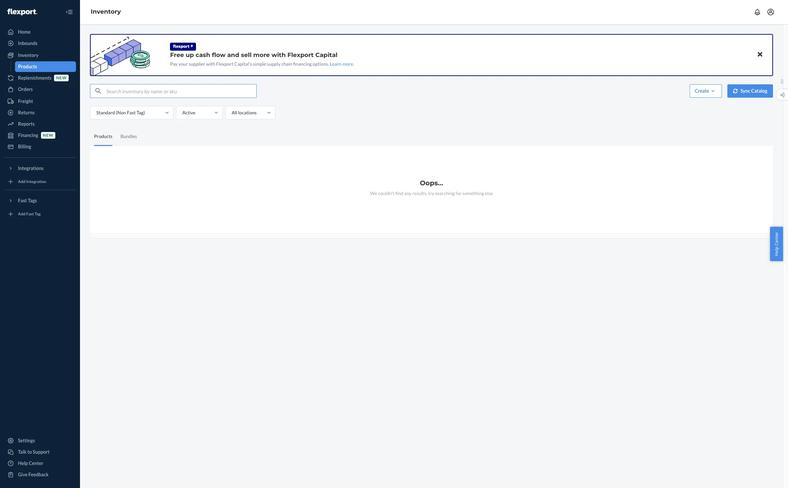 Task type: vqa. For each thing, say whether or not it's contained in the screenshot.
Free
yes



Task type: describe. For each thing, give the bounding box(es) containing it.
talk to support button
[[4, 447, 76, 457]]

options.
[[313, 61, 329, 67]]

open account menu image
[[767, 8, 775, 16]]

and
[[227, 51, 239, 59]]

to
[[27, 449, 32, 455]]

add for add integration
[[18, 179, 25, 184]]

1 horizontal spatial inventory link
[[91, 8, 121, 15]]

standard (non fast tag)
[[96, 110, 145, 115]]

integrations button
[[4, 163, 76, 174]]

0 horizontal spatial help
[[18, 460, 28, 466]]

financing
[[293, 61, 312, 67]]

integration
[[26, 179, 46, 184]]

help center link
[[4, 458, 76, 469]]

1 vertical spatial with
[[206, 61, 215, 67]]

1 vertical spatial help center
[[18, 460, 43, 466]]

help inside button
[[773, 247, 779, 256]]

locations
[[238, 110, 257, 115]]

free
[[170, 51, 184, 59]]

help center inside button
[[773, 232, 779, 256]]

results,
[[412, 190, 427, 196]]

close image
[[758, 50, 762, 58]]

tag
[[35, 211, 41, 216]]

inbounds
[[18, 40, 37, 46]]

add integration
[[18, 179, 46, 184]]

talk
[[18, 449, 26, 455]]

support
[[33, 449, 50, 455]]

pay
[[170, 61, 178, 67]]

all locations
[[232, 110, 257, 115]]

1 vertical spatial products
[[94, 133, 112, 139]]

fast inside dropdown button
[[18, 198, 27, 203]]

free up cash flow and sell more with flexport capital pay your supplier with flexport capital's simple supply chain financing options. learn more .
[[170, 51, 354, 67]]

freight link
[[4, 96, 76, 107]]

center inside help center link
[[29, 460, 43, 466]]

Search inventory by name or sku text field
[[106, 84, 256, 98]]

2 vertical spatial fast
[[26, 211, 34, 216]]

active
[[182, 110, 195, 115]]

learn
[[330, 61, 341, 67]]

home link
[[4, 27, 76, 37]]

1 vertical spatial inventory
[[18, 52, 38, 58]]

give feedback
[[18, 472, 48, 477]]

else
[[485, 190, 493, 196]]

any
[[404, 190, 411, 196]]

replenishments
[[18, 75, 51, 81]]

flexport logo image
[[7, 9, 37, 15]]

sync catalog
[[740, 88, 767, 94]]

new for financing
[[43, 133, 53, 138]]

simple
[[253, 61, 266, 67]]

close navigation image
[[65, 8, 73, 16]]

new for replenishments
[[56, 75, 67, 80]]

help center button
[[770, 227, 783, 261]]

capital's
[[234, 61, 252, 67]]

sync alt image
[[733, 89, 738, 93]]

sync catalog button
[[727, 84, 773, 98]]

add fast tag
[[18, 211, 41, 216]]

fast tags button
[[4, 195, 76, 206]]

create
[[695, 88, 709, 94]]



Task type: locate. For each thing, give the bounding box(es) containing it.
0 horizontal spatial with
[[206, 61, 215, 67]]

help center
[[773, 232, 779, 256], [18, 460, 43, 466]]

with down cash
[[206, 61, 215, 67]]

give
[[18, 472, 28, 477]]

find
[[395, 190, 403, 196]]

fast left the tags
[[18, 198, 27, 203]]

1 horizontal spatial new
[[56, 75, 67, 80]]

0 horizontal spatial products
[[18, 64, 37, 69]]

more
[[253, 51, 270, 59], [342, 61, 353, 67]]

new down reports link
[[43, 133, 53, 138]]

(non
[[116, 110, 126, 115]]

returns link
[[4, 107, 76, 118]]

settings
[[18, 438, 35, 443]]

1 vertical spatial flexport
[[216, 61, 233, 67]]

financing
[[18, 132, 38, 138]]

0 vertical spatial fast
[[127, 110, 136, 115]]

1 add from the top
[[18, 179, 25, 184]]

billing
[[18, 144, 31, 149]]

your
[[178, 61, 188, 67]]

couldn't
[[378, 190, 394, 196]]

products
[[18, 64, 37, 69], [94, 133, 112, 139]]

add down the fast tags
[[18, 211, 25, 216]]

1 horizontal spatial with
[[272, 51, 286, 59]]

fast left tag)
[[127, 110, 136, 115]]

try
[[428, 190, 434, 196]]

capital
[[315, 51, 337, 59]]

0 vertical spatial inventory
[[91, 8, 121, 15]]

2 add from the top
[[18, 211, 25, 216]]

sell
[[241, 51, 252, 59]]

inventory link
[[91, 8, 121, 15], [4, 50, 76, 61]]

help
[[773, 247, 779, 256], [18, 460, 28, 466]]

inventory
[[91, 8, 121, 15], [18, 52, 38, 58]]

we
[[370, 190, 377, 196]]

supplier
[[189, 61, 205, 67]]

new down 'products' link
[[56, 75, 67, 80]]

something
[[463, 190, 484, 196]]

1 horizontal spatial inventory
[[91, 8, 121, 15]]

flexport down flow at the left top of page
[[216, 61, 233, 67]]

1 horizontal spatial flexport
[[287, 51, 314, 59]]

1 horizontal spatial center
[[773, 232, 779, 246]]

0 horizontal spatial new
[[43, 133, 53, 138]]

1 vertical spatial fast
[[18, 198, 27, 203]]

1 vertical spatial add
[[18, 211, 25, 216]]

0 vertical spatial add
[[18, 179, 25, 184]]

with up supply
[[272, 51, 286, 59]]

0 horizontal spatial inventory
[[18, 52, 38, 58]]

1 vertical spatial more
[[342, 61, 353, 67]]

add for add fast tag
[[18, 211, 25, 216]]

more right learn
[[342, 61, 353, 67]]

1 vertical spatial inventory link
[[4, 50, 76, 61]]

1 vertical spatial center
[[29, 460, 43, 466]]

0 vertical spatial help center
[[773, 232, 779, 256]]

1 horizontal spatial more
[[342, 61, 353, 67]]

1 horizontal spatial help center
[[773, 232, 779, 256]]

reports
[[18, 121, 35, 127]]

center inside help center button
[[773, 232, 779, 246]]

create button
[[690, 84, 722, 98]]

0 horizontal spatial help center
[[18, 460, 43, 466]]

oops... we couldn't find any results, try searching for something else
[[370, 179, 493, 196]]

standard
[[96, 110, 115, 115]]

learn more link
[[330, 61, 353, 67]]

talk to support
[[18, 449, 50, 455]]

fast tags
[[18, 198, 37, 203]]

reports link
[[4, 119, 76, 129]]

all
[[232, 110, 237, 115]]

integrations
[[18, 165, 44, 171]]

add integration link
[[4, 176, 76, 187]]

flexport
[[287, 51, 314, 59], [216, 61, 233, 67]]

searching
[[435, 190, 455, 196]]

sync
[[740, 88, 750, 94]]

with
[[272, 51, 286, 59], [206, 61, 215, 67]]

feedback
[[28, 472, 48, 477]]

0 horizontal spatial flexport
[[216, 61, 233, 67]]

tags
[[28, 198, 37, 203]]

returns
[[18, 110, 35, 115]]

0 vertical spatial center
[[773, 232, 779, 246]]

1 horizontal spatial help
[[773, 247, 779, 256]]

flow
[[212, 51, 226, 59]]

0 vertical spatial new
[[56, 75, 67, 80]]

add fast tag link
[[4, 209, 76, 219]]

0 vertical spatial more
[[253, 51, 270, 59]]

inbounds link
[[4, 38, 76, 49]]

0 horizontal spatial center
[[29, 460, 43, 466]]

0 vertical spatial with
[[272, 51, 286, 59]]

add left 'integration'
[[18, 179, 25, 184]]

up
[[186, 51, 194, 59]]

1 vertical spatial help
[[18, 460, 28, 466]]

0 horizontal spatial more
[[253, 51, 270, 59]]

products up replenishments
[[18, 64, 37, 69]]

tag)
[[137, 110, 145, 115]]

orders link
[[4, 84, 76, 95]]

new
[[56, 75, 67, 80], [43, 133, 53, 138]]

add
[[18, 179, 25, 184], [18, 211, 25, 216]]

oops...
[[420, 179, 443, 187]]

bundles
[[120, 133, 137, 139]]

0 vertical spatial help
[[773, 247, 779, 256]]

open notifications image
[[753, 8, 761, 16]]

products link
[[15, 61, 76, 72]]

0 vertical spatial flexport
[[287, 51, 314, 59]]

fast
[[127, 110, 136, 115], [18, 198, 27, 203], [26, 211, 34, 216]]

billing link
[[4, 141, 76, 152]]

chain
[[281, 61, 292, 67]]

flexport up financing
[[287, 51, 314, 59]]

supply
[[267, 61, 280, 67]]

orders
[[18, 86, 33, 92]]

0 vertical spatial products
[[18, 64, 37, 69]]

1 vertical spatial new
[[43, 133, 53, 138]]

0 vertical spatial inventory link
[[91, 8, 121, 15]]

products down the standard
[[94, 133, 112, 139]]

catalog
[[751, 88, 767, 94]]

more up "simple"
[[253, 51, 270, 59]]

cash
[[196, 51, 210, 59]]

center
[[773, 232, 779, 246], [29, 460, 43, 466]]

for
[[456, 190, 462, 196]]

1 horizontal spatial products
[[94, 133, 112, 139]]

give feedback button
[[4, 469, 76, 480]]

.
[[353, 61, 354, 67]]

fast left tag
[[26, 211, 34, 216]]

home
[[18, 29, 31, 35]]

freight
[[18, 98, 33, 104]]

settings link
[[4, 435, 76, 446]]

0 horizontal spatial inventory link
[[4, 50, 76, 61]]



